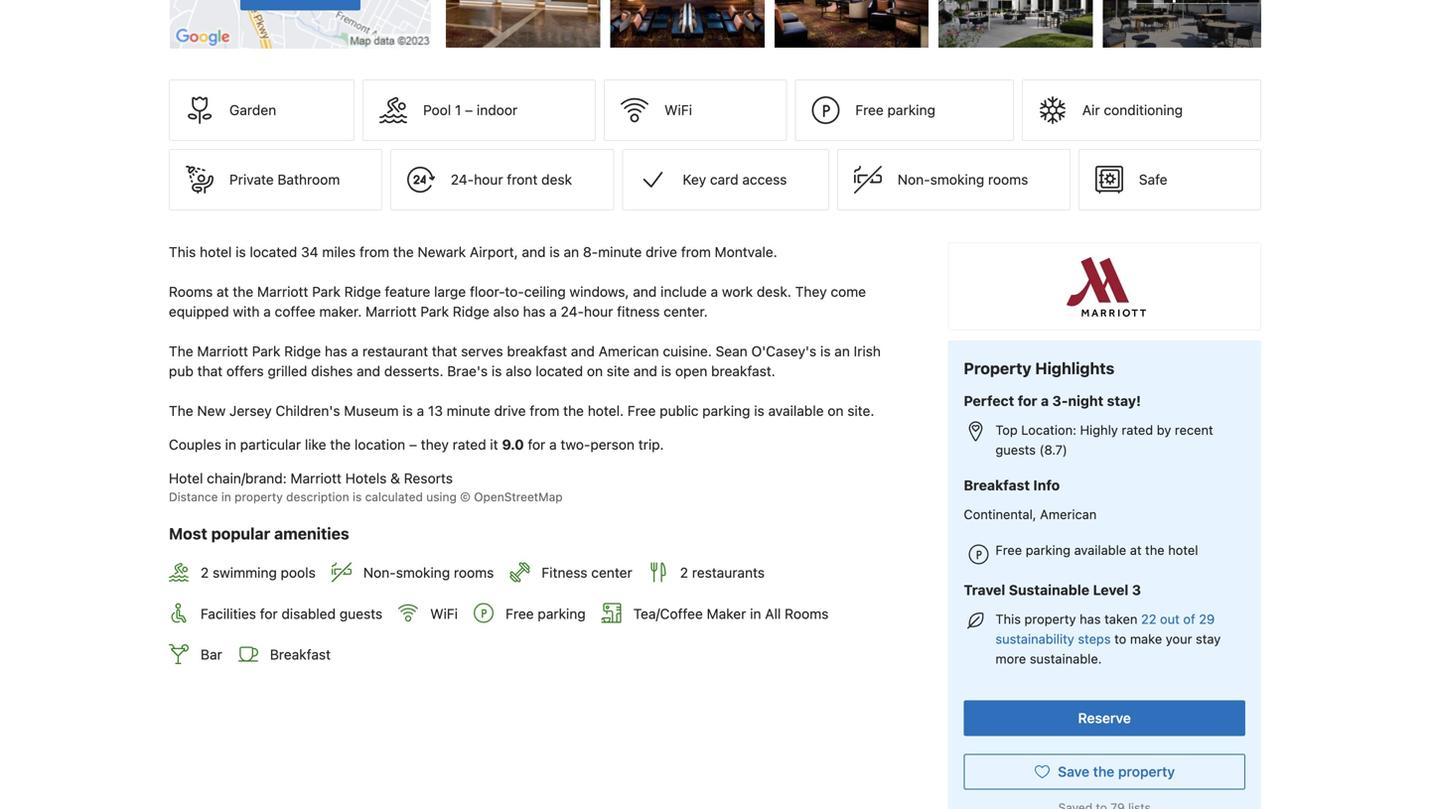 Task type: describe. For each thing, give the bounding box(es) containing it.
1 vertical spatial –
[[409, 437, 417, 453]]

this for this property has taken
[[996, 612, 1021, 627]]

save
[[1059, 764, 1090, 780]]

swimming
[[213, 565, 277, 581]]

museum
[[344, 403, 399, 419]]

most
[[169, 525, 207, 544]]

center.
[[664, 304, 708, 320]]

windows,
[[570, 284, 629, 300]]

24-hour front desk
[[451, 172, 572, 188]]

disabled
[[282, 606, 336, 622]]

8-
[[583, 244, 598, 260]]

0 horizontal spatial an
[[564, 244, 579, 260]]

a left 3-
[[1041, 393, 1049, 409]]

reserve
[[1079, 710, 1132, 727]]

non-smoking rooms button
[[837, 149, 1071, 211]]

dishes
[[311, 363, 353, 380]]

2 vertical spatial has
[[1080, 612, 1102, 627]]

like
[[305, 437, 326, 453]]

equipped
[[169, 304, 229, 320]]

2 horizontal spatial ridge
[[453, 304, 490, 320]]

in inside hotel chain/brand: marriott hotels & resorts distance in property description is calculated using © openstreetmap
[[221, 491, 231, 505]]

0 vertical spatial drive
[[646, 244, 678, 260]]

the up with
[[233, 284, 254, 300]]

distance
[[169, 491, 218, 505]]

0 horizontal spatial has
[[325, 343, 348, 360]]

reserve button
[[964, 701, 1246, 737]]

a left two-
[[550, 437, 557, 453]]

1 vertical spatial smoking
[[396, 565, 450, 581]]

1 vertical spatial that
[[197, 363, 223, 380]]

hour inside button
[[474, 172, 503, 188]]

marriott up coffee
[[257, 284, 308, 300]]

brae's
[[447, 363, 488, 380]]

available inside this hotel is located 34 miles from the newark airport, and is an 8-minute drive from montvale. rooms at the marriott park ridge feature large floor-to-ceiling windows, and include a work desk. they come equipped with a coffee maker. marriott park ridge also has a 24-hour fitness center. the marriott park ridge has a restaurant that serves breakfast and american cuisine. sean o'casey's is an irish pub that offers grilled dishes and desserts. brae's is also located on site and is open breakfast. the new jersey children's museum is a 13 minute drive from the hotel. free public parking is available on site.
[[769, 403, 824, 419]]

key
[[683, 172, 707, 188]]

0 vertical spatial that
[[432, 343, 457, 360]]

chain/brand:
[[207, 471, 287, 487]]

0 vertical spatial located
[[250, 244, 297, 260]]

1 vertical spatial available
[[1075, 543, 1127, 558]]

hotel
[[169, 471, 203, 487]]

a right with
[[264, 304, 271, 320]]

desk.
[[757, 284, 792, 300]]

grilled
[[268, 363, 307, 380]]

property
[[964, 359, 1032, 378]]

24-hour front desk button
[[390, 149, 615, 211]]

&
[[391, 471, 400, 487]]

ceiling
[[524, 284, 566, 300]]

rooms inside this hotel is located 34 miles from the newark airport, and is an 8-minute drive from montvale. rooms at the marriott park ridge feature large floor-to-ceiling windows, and include a work desk. they come equipped with a coffee maker. marriott park ridge also has a 24-hour fitness center. the marriott park ridge has a restaurant that serves breakfast and american cuisine. sean o'casey's is an irish pub that offers grilled dishes and desserts. brae's is also located on site and is open breakfast. the new jersey children's museum is a 13 minute drive from the hotel. free public parking is available on site.
[[169, 284, 213, 300]]

safe button
[[1079, 149, 1262, 211]]

front
[[507, 172, 538, 188]]

info
[[1034, 477, 1061, 494]]

rooms inside button
[[989, 172, 1029, 188]]

marriott down feature
[[366, 304, 417, 320]]

property inside hotel chain/brand: marriott hotels & resorts distance in property description is calculated using © openstreetmap
[[235, 491, 283, 505]]

1 vertical spatial an
[[835, 343, 850, 360]]

description
[[286, 491, 349, 505]]

and right site
[[634, 363, 658, 380]]

private bathroom
[[230, 172, 340, 188]]

it
[[490, 437, 498, 453]]

restaurant
[[363, 343, 428, 360]]

out
[[1161, 612, 1180, 627]]

1 vertical spatial rooms
[[785, 606, 829, 622]]

travel sustainable level  3
[[964, 582, 1142, 599]]

wifi inside button
[[665, 102, 693, 118]]

1 vertical spatial guests
[[340, 606, 383, 622]]

0 vertical spatial in
[[225, 437, 236, 453]]

card
[[710, 172, 739, 188]]

fitness
[[542, 565, 588, 581]]

2 vertical spatial in
[[750, 606, 762, 622]]

1 vertical spatial at
[[1131, 543, 1142, 558]]

taken
[[1105, 612, 1138, 627]]

0 horizontal spatial ridge
[[284, 343, 321, 360]]

o'casey's
[[752, 343, 817, 360]]

pool 1 – indoor
[[423, 102, 518, 118]]

recent
[[1175, 423, 1214, 438]]

is left the open
[[661, 363, 672, 380]]

34
[[301, 244, 319, 260]]

and down restaurant
[[357, 363, 381, 380]]

stay
[[1196, 632, 1221, 647]]

1 vertical spatial park
[[421, 304, 449, 320]]

access
[[743, 172, 787, 188]]

your
[[1166, 632, 1193, 647]]

free inside "free parking" button
[[856, 102, 884, 118]]

feature
[[385, 284, 431, 300]]

jersey
[[230, 403, 272, 419]]

pools
[[281, 565, 316, 581]]

couples
[[169, 437, 221, 453]]

2 swimming pools
[[201, 565, 316, 581]]

children's
[[276, 403, 340, 419]]

non-smoking rooms inside the non-smoking rooms button
[[898, 172, 1029, 188]]

a left 13
[[417, 403, 424, 419]]

air conditioning
[[1083, 102, 1184, 118]]

hotel inside this hotel is located 34 miles from the newark airport, and is an 8-minute drive from montvale. rooms at the marriott park ridge feature large floor-to-ceiling windows, and include a work desk. they come equipped with a coffee maker. marriott park ridge also has a 24-hour fitness center. the marriott park ridge has a restaurant that serves breakfast and american cuisine. sean o'casey's is an irish pub that offers grilled dishes and desserts. brae's is also located on site and is open breakfast. the new jersey children's museum is a 13 minute drive from the hotel. free public parking is available on site.
[[200, 244, 232, 260]]

private bathroom button
[[169, 149, 382, 211]]

serves
[[461, 343, 503, 360]]

1 the from the top
[[169, 343, 193, 360]]

desk
[[542, 172, 572, 188]]

0 horizontal spatial park
[[252, 343, 281, 360]]

2 for 2 restaurants
[[680, 565, 689, 581]]

site
[[607, 363, 630, 380]]

of
[[1184, 612, 1196, 627]]

and right "breakfast" on the top left
[[571, 343, 595, 360]]

2 horizontal spatial from
[[681, 244, 711, 260]]

public
[[660, 403, 699, 419]]

particular
[[240, 437, 301, 453]]

hotels
[[346, 471, 387, 487]]

is left 13
[[403, 403, 413, 419]]

property highlights
[[964, 359, 1115, 378]]

0 horizontal spatial rated
[[453, 437, 486, 453]]

wifi button
[[604, 80, 787, 141]]

key card access
[[683, 172, 787, 188]]

bathroom
[[278, 172, 340, 188]]

3-
[[1053, 393, 1069, 409]]

0 horizontal spatial drive
[[494, 403, 526, 419]]

top
[[996, 423, 1018, 438]]

22
[[1142, 612, 1157, 627]]

montvale.
[[715, 244, 778, 260]]

free parking inside button
[[856, 102, 936, 118]]

include
[[661, 284, 707, 300]]

indoor
[[477, 102, 518, 118]]

1 vertical spatial non-smoking rooms
[[364, 565, 494, 581]]

1 horizontal spatial ridge
[[344, 284, 381, 300]]

0 horizontal spatial wifi
[[430, 606, 458, 622]]

garden button
[[169, 80, 355, 141]]

using
[[426, 491, 457, 505]]

steps
[[1079, 632, 1111, 647]]

1 horizontal spatial from
[[530, 403, 560, 419]]

to
[[1115, 632, 1127, 647]]

property inside dropdown button
[[1119, 764, 1176, 780]]

private
[[230, 172, 274, 188]]

0 horizontal spatial rooms
[[454, 565, 494, 581]]



Task type: vqa. For each thing, say whether or not it's contained in the screenshot.
"property" corresponding to 1 property saved
no



Task type: locate. For each thing, give the bounding box(es) containing it.
guests right disabled on the bottom left of the page
[[340, 606, 383, 622]]

24- left front
[[451, 172, 474, 188]]

0 horizontal spatial smoking
[[396, 565, 450, 581]]

american up site
[[599, 343, 659, 360]]

this property has taken
[[996, 612, 1142, 627]]

24-
[[451, 172, 474, 188], [561, 304, 584, 320]]

0 horizontal spatial located
[[250, 244, 297, 260]]

0 vertical spatial this
[[169, 244, 196, 260]]

0 vertical spatial non-
[[898, 172, 931, 188]]

in down chain/brand:
[[221, 491, 231, 505]]

0 horizontal spatial free parking
[[506, 606, 586, 622]]

miles
[[322, 244, 356, 260]]

1 horizontal spatial rated
[[1122, 423, 1154, 438]]

is up with
[[236, 244, 246, 260]]

breakfast down disabled on the bottom left of the page
[[270, 647, 331, 663]]

2 vertical spatial park
[[252, 343, 281, 360]]

breakfast
[[507, 343, 567, 360]]

to-
[[505, 284, 524, 300]]

smoking inside the non-smoking rooms button
[[931, 172, 985, 188]]

2 left swimming
[[201, 565, 209, 581]]

0 vertical spatial hotel
[[200, 244, 232, 260]]

ridge down floor- at the left of page
[[453, 304, 490, 320]]

for left 3-
[[1018, 393, 1038, 409]]

0 vertical spatial available
[[769, 403, 824, 419]]

this for this hotel is located 34 miles from the newark airport, and is an 8-minute drive from montvale. rooms at the marriott park ridge feature large floor-to-ceiling windows, and include a work desk. they come equipped with a coffee maker. marriott park ridge also has a 24-hour fitness center. the marriott park ridge has a restaurant that serves breakfast and american cuisine. sean o'casey's is an irish pub that offers grilled dishes and desserts. brae's is also located on site and is open breakfast. the new jersey children's museum is a 13 minute drive from the hotel. free public parking is available on site.
[[169, 244, 196, 260]]

0 horizontal spatial breakfast
[[270, 647, 331, 663]]

parking up the non-smoking rooms button
[[888, 102, 936, 118]]

and right airport, on the left of the page
[[522, 244, 546, 260]]

breakfast
[[964, 477, 1030, 494], [270, 647, 331, 663]]

for right the 9.0
[[528, 437, 546, 453]]

0 horizontal spatial american
[[599, 343, 659, 360]]

1 vertical spatial american
[[1041, 507, 1097, 522]]

the right save on the right of the page
[[1094, 764, 1115, 780]]

they
[[421, 437, 449, 453]]

free parking available at the hotel
[[996, 543, 1199, 558]]

on left 'site.'
[[828, 403, 844, 419]]

large
[[434, 284, 466, 300]]

from
[[360, 244, 389, 260], [681, 244, 711, 260], [530, 403, 560, 419]]

1 vertical spatial hotel
[[1169, 543, 1199, 558]]

that up brae's
[[432, 343, 457, 360]]

pool
[[423, 102, 451, 118]]

0 vertical spatial 24-
[[451, 172, 474, 188]]

1 horizontal spatial located
[[536, 363, 583, 380]]

breakfast for breakfast info
[[964, 477, 1030, 494]]

0 vertical spatial non-smoking rooms
[[898, 172, 1029, 188]]

hotel.
[[588, 403, 624, 419]]

1 horizontal spatial breakfast
[[964, 477, 1030, 494]]

smoking down using
[[396, 565, 450, 581]]

level
[[1094, 582, 1129, 599]]

american inside this hotel is located 34 miles from the newark airport, and is an 8-minute drive from montvale. rooms at the marriott park ridge feature large floor-to-ceiling windows, and include a work desk. they come equipped with a coffee maker. marriott park ridge also has a 24-hour fitness center. the marriott park ridge has a restaurant that serves breakfast and american cuisine. sean o'casey's is an irish pub that offers grilled dishes and desserts. brae's is also located on site and is open breakfast. the new jersey children's museum is a 13 minute drive from the hotel. free public parking is available on site.
[[599, 343, 659, 360]]

non- down calculated
[[364, 565, 396, 581]]

2 2 from the left
[[680, 565, 689, 581]]

with
[[233, 304, 260, 320]]

breakfast up "continental,"
[[964, 477, 1030, 494]]

– right 1
[[465, 102, 473, 118]]

1 horizontal spatial drive
[[646, 244, 678, 260]]

stay!
[[1108, 393, 1142, 409]]

0 horizontal spatial hotel
[[200, 244, 232, 260]]

1 horizontal spatial american
[[1041, 507, 1097, 522]]

1 vertical spatial hour
[[584, 304, 613, 320]]

©
[[460, 491, 471, 505]]

1 vertical spatial located
[[536, 363, 583, 380]]

1 vertical spatial ridge
[[453, 304, 490, 320]]

2 horizontal spatial park
[[421, 304, 449, 320]]

0 horizontal spatial hour
[[474, 172, 503, 188]]

0 vertical spatial minute
[[598, 244, 642, 260]]

this
[[169, 244, 196, 260], [996, 612, 1021, 627]]

0 vertical spatial park
[[312, 284, 341, 300]]

0 vertical spatial at
[[217, 284, 229, 300]]

also down "breakfast" on the top left
[[506, 363, 532, 380]]

1 vertical spatial minute
[[447, 403, 491, 419]]

2 horizontal spatial has
[[1080, 612, 1102, 627]]

on left site
[[587, 363, 603, 380]]

a left work
[[711, 284, 719, 300]]

1 vertical spatial non-
[[364, 565, 396, 581]]

this up equipped
[[169, 244, 196, 260]]

1 vertical spatial rooms
[[454, 565, 494, 581]]

1 horizontal spatial for
[[528, 437, 546, 453]]

make
[[1131, 632, 1163, 647]]

free parking up the non-smoking rooms button
[[856, 102, 936, 118]]

new
[[197, 403, 226, 419]]

1 vertical spatial free parking
[[506, 606, 586, 622]]

1 horizontal spatial hotel
[[1169, 543, 1199, 558]]

come
[[831, 284, 867, 300]]

park up offers
[[252, 343, 281, 360]]

is down serves in the left top of the page
[[492, 363, 502, 380]]

parking down breakfast.
[[703, 403, 751, 419]]

1 vertical spatial property
[[1025, 612, 1077, 627]]

1 vertical spatial this
[[996, 612, 1021, 627]]

ridge up maker.
[[344, 284, 381, 300]]

this inside this hotel is located 34 miles from the newark airport, and is an 8-minute drive from montvale. rooms at the marriott park ridge feature large floor-to-ceiling windows, and include a work desk. they come equipped with a coffee maker. marriott park ridge also has a 24-hour fitness center. the marriott park ridge has a restaurant that serves breakfast and american cuisine. sean o'casey's is an irish pub that offers grilled dishes and desserts. brae's is also located on site and is open breakfast. the new jersey children's museum is a 13 minute drive from the hotel. free public parking is available on site.
[[169, 244, 196, 260]]

is down breakfast.
[[754, 403, 765, 419]]

free inside this hotel is located 34 miles from the newark airport, and is an 8-minute drive from montvale. rooms at the marriott park ridge feature large floor-to-ceiling windows, and include a work desk. they come equipped with a coffee maker. marriott park ridge also has a 24-hour fitness center. the marriott park ridge has a restaurant that serves breakfast and american cuisine. sean o'casey's is an irish pub that offers grilled dishes and desserts. brae's is also located on site and is open breakfast. the new jersey children's museum is a 13 minute drive from the hotel. free public parking is available on site.
[[628, 403, 656, 419]]

1 horizontal spatial park
[[312, 284, 341, 300]]

person
[[591, 437, 635, 453]]

travel
[[964, 582, 1006, 599]]

a
[[711, 284, 719, 300], [264, 304, 271, 320], [550, 304, 557, 320], [351, 343, 359, 360], [1041, 393, 1049, 409], [417, 403, 424, 419], [550, 437, 557, 453]]

1 vertical spatial also
[[506, 363, 532, 380]]

in right couples
[[225, 437, 236, 453]]

available
[[769, 403, 824, 419], [1075, 543, 1127, 558]]

parking inside button
[[888, 102, 936, 118]]

hour inside this hotel is located 34 miles from the newark airport, and is an 8-minute drive from montvale. rooms at the marriott park ridge feature large floor-to-ceiling windows, and include a work desk. they come equipped with a coffee maker. marriott park ridge also has a 24-hour fitness center. the marriott park ridge has a restaurant that serves breakfast and american cuisine. sean o'casey's is an irish pub that offers grilled dishes and desserts. brae's is also located on site and is open breakfast. the new jersey children's museum is a 13 minute drive from the hotel. free public parking is available on site.
[[584, 304, 613, 320]]

at inside this hotel is located 34 miles from the newark airport, and is an 8-minute drive from montvale. rooms at the marriott park ridge feature large floor-to-ceiling windows, and include a work desk. they come equipped with a coffee maker. marriott park ridge also has a 24-hour fitness center. the marriott park ridge has a restaurant that serves breakfast and american cuisine. sean o'casey's is an irish pub that offers grilled dishes and desserts. brae's is also located on site and is open breakfast. the new jersey children's museum is a 13 minute drive from the hotel. free public parking is available on site.
[[217, 284, 229, 300]]

0 vertical spatial wifi
[[665, 102, 693, 118]]

2 for 2 swimming pools
[[201, 565, 209, 581]]

hour down windows,
[[584, 304, 613, 320]]

0 vertical spatial has
[[523, 304, 546, 320]]

non-smoking rooms down using
[[364, 565, 494, 581]]

an left irish
[[835, 343, 850, 360]]

floor-
[[470, 284, 505, 300]]

1 horizontal spatial 2
[[680, 565, 689, 581]]

open
[[676, 363, 708, 380]]

air
[[1083, 102, 1101, 118]]

0 vertical spatial –
[[465, 102, 473, 118]]

29
[[1200, 612, 1215, 627]]

0 vertical spatial free parking
[[856, 102, 936, 118]]

amenities
[[274, 525, 349, 544]]

sustainable
[[1009, 582, 1090, 599]]

0 vertical spatial on
[[587, 363, 603, 380]]

0 horizontal spatial –
[[409, 437, 417, 453]]

a up dishes
[[351, 343, 359, 360]]

– left they
[[409, 437, 417, 453]]

they
[[796, 284, 827, 300]]

non-
[[898, 172, 931, 188], [364, 565, 396, 581]]

for for guests
[[260, 606, 278, 622]]

rooms right all
[[785, 606, 829, 622]]

for left disabled on the bottom left of the page
[[260, 606, 278, 622]]

parking down 'continental, american' at the right
[[1026, 543, 1071, 558]]

non- down "free parking" button on the top of the page
[[898, 172, 931, 188]]

1 horizontal spatial that
[[432, 343, 457, 360]]

0 vertical spatial breakfast
[[964, 477, 1030, 494]]

at up equipped
[[217, 284, 229, 300]]

drive up include
[[646, 244, 678, 260]]

1 vertical spatial wifi
[[430, 606, 458, 622]]

from up include
[[681, 244, 711, 260]]

highlights
[[1036, 359, 1115, 378]]

0 horizontal spatial rooms
[[169, 284, 213, 300]]

perfect for a 3-night stay!
[[964, 393, 1142, 409]]

rated left it
[[453, 437, 486, 453]]

0 horizontal spatial from
[[360, 244, 389, 260]]

park down large
[[421, 304, 449, 320]]

1 vertical spatial on
[[828, 403, 844, 419]]

non-smoking rooms down "free parking" button on the top of the page
[[898, 172, 1029, 188]]

marriott up offers
[[197, 343, 248, 360]]

newark
[[418, 244, 466, 260]]

and
[[522, 244, 546, 260], [633, 284, 657, 300], [571, 343, 595, 360], [357, 363, 381, 380], [634, 363, 658, 380]]

2 up tea/coffee
[[680, 565, 689, 581]]

tea/coffee maker in all rooms
[[634, 606, 829, 622]]

has down ceiling
[[523, 304, 546, 320]]

hour left front
[[474, 172, 503, 188]]

0 vertical spatial guests
[[996, 443, 1036, 457]]

continental, american
[[964, 507, 1097, 522]]

sustainability
[[996, 632, 1075, 647]]

hotel up equipped
[[200, 244, 232, 260]]

that right pub
[[197, 363, 223, 380]]

0 vertical spatial the
[[169, 343, 193, 360]]

minute right 13
[[447, 403, 491, 419]]

marriott inside hotel chain/brand: marriott hotels & resorts distance in property description is calculated using © openstreetmap
[[291, 471, 342, 487]]

pub
[[169, 363, 194, 380]]

0 horizontal spatial 24-
[[451, 172, 474, 188]]

breakfast for breakfast
[[270, 647, 331, 663]]

2 vertical spatial property
[[1119, 764, 1176, 780]]

guests inside top location: highly rated by recent guests (8.7)
[[996, 443, 1036, 457]]

1 horizontal spatial has
[[523, 304, 546, 320]]

2 the from the top
[[169, 403, 193, 419]]

the left newark
[[393, 244, 414, 260]]

parking inside this hotel is located 34 miles from the newark airport, and is an 8-minute drive from montvale. rooms at the marriott park ridge feature large floor-to-ceiling windows, and include a work desk. they come equipped with a coffee maker. marriott park ridge also has a 24-hour fitness center. the marriott park ridge has a restaurant that serves breakfast and american cuisine. sean o'casey's is an irish pub that offers grilled dishes and desserts. brae's is also located on site and is open breakfast. the new jersey children's museum is a 13 minute drive from the hotel. free public parking is available on site.
[[703, 403, 751, 419]]

maker.
[[319, 304, 362, 320]]

has up steps
[[1080, 612, 1102, 627]]

location:
[[1022, 423, 1077, 438]]

free parking down fitness
[[506, 606, 586, 622]]

0 horizontal spatial that
[[197, 363, 223, 380]]

restaurants
[[692, 565, 765, 581]]

1 horizontal spatial free parking
[[856, 102, 936, 118]]

1 horizontal spatial rooms
[[785, 606, 829, 622]]

minute up windows,
[[598, 244, 642, 260]]

at up 3
[[1131, 543, 1142, 558]]

is right o'casey's
[[821, 343, 831, 360]]

has up dishes
[[325, 343, 348, 360]]

the up the 22
[[1146, 543, 1165, 558]]

0 horizontal spatial non-
[[364, 565, 396, 581]]

parking
[[888, 102, 936, 118], [703, 403, 751, 419], [1026, 543, 1071, 558], [538, 606, 586, 622]]

1 horizontal spatial on
[[828, 403, 844, 419]]

0 horizontal spatial on
[[587, 363, 603, 380]]

1 horizontal spatial this
[[996, 612, 1021, 627]]

night
[[1069, 393, 1104, 409]]

fitness
[[617, 304, 660, 320]]

marriott up description
[[291, 471, 342, 487]]

0 horizontal spatial minute
[[447, 403, 491, 419]]

in
[[225, 437, 236, 453], [221, 491, 231, 505], [750, 606, 762, 622]]

property down chain/brand:
[[235, 491, 283, 505]]

coffee
[[275, 304, 316, 320]]

for for 3-
[[1018, 393, 1038, 409]]

0 vertical spatial property
[[235, 491, 283, 505]]

is inside hotel chain/brand: marriott hotels & resorts distance in property description is calculated using © openstreetmap
[[353, 491, 362, 505]]

pool 1 – indoor button
[[363, 80, 596, 141]]

continental,
[[964, 507, 1037, 522]]

property down reserve button
[[1119, 764, 1176, 780]]

that
[[432, 343, 457, 360], [197, 363, 223, 380]]

1 horizontal spatial hour
[[584, 304, 613, 320]]

0 vertical spatial rooms
[[169, 284, 213, 300]]

1 horizontal spatial at
[[1131, 543, 1142, 558]]

calculated
[[365, 491, 423, 505]]

available down o'casey's
[[769, 403, 824, 419]]

1 vertical spatial has
[[325, 343, 348, 360]]

2 horizontal spatial property
[[1119, 764, 1176, 780]]

smoking down "free parking" button on the top of the page
[[931, 172, 985, 188]]

1 horizontal spatial non-smoking rooms
[[898, 172, 1029, 188]]

facilities
[[201, 606, 256, 622]]

irish
[[854, 343, 881, 360]]

located down "breakfast" on the top left
[[536, 363, 583, 380]]

non- inside button
[[898, 172, 931, 188]]

2 restaurants
[[680, 565, 765, 581]]

property up sustainability
[[1025, 612, 1077, 627]]

maker
[[707, 606, 747, 622]]

also
[[493, 304, 519, 320], [506, 363, 532, 380]]

located left 34
[[250, 244, 297, 260]]

2
[[201, 565, 209, 581], [680, 565, 689, 581]]

– inside button
[[465, 102, 473, 118]]

drive up the 9.0
[[494, 403, 526, 419]]

save the property
[[1059, 764, 1176, 780]]

1 horizontal spatial guests
[[996, 443, 1036, 457]]

also down to-
[[493, 304, 519, 320]]

1 horizontal spatial wifi
[[665, 102, 693, 118]]

is left 8-
[[550, 244, 560, 260]]

0 vertical spatial rooms
[[989, 172, 1029, 188]]

save the property button
[[964, 755, 1246, 790]]

hotel up the of
[[1169, 543, 1199, 558]]

the inside dropdown button
[[1094, 764, 1115, 780]]

0 horizontal spatial guests
[[340, 606, 383, 622]]

1 horizontal spatial 24-
[[561, 304, 584, 320]]

in left all
[[750, 606, 762, 622]]

most popular amenities
[[169, 525, 349, 544]]

from down "breakfast" on the top left
[[530, 403, 560, 419]]

resorts
[[404, 471, 453, 487]]

by
[[1157, 423, 1172, 438]]

this up sustainability
[[996, 612, 1021, 627]]

0 vertical spatial an
[[564, 244, 579, 260]]

24- inside 24-hour front desk button
[[451, 172, 474, 188]]

all
[[765, 606, 781, 622]]

and up fitness
[[633, 284, 657, 300]]

the right like
[[330, 437, 351, 453]]

1 vertical spatial in
[[221, 491, 231, 505]]

work
[[722, 284, 753, 300]]

0 horizontal spatial at
[[217, 284, 229, 300]]

13
[[428, 403, 443, 419]]

cuisine.
[[663, 343, 712, 360]]

1 vertical spatial 24-
[[561, 304, 584, 320]]

2 vertical spatial for
[[260, 606, 278, 622]]

available up level
[[1075, 543, 1127, 558]]

24- inside this hotel is located 34 miles from the newark airport, and is an 8-minute drive from montvale. rooms at the marriott park ridge feature large floor-to-ceiling windows, and include a work desk. they come equipped with a coffee maker. marriott park ridge also has a 24-hour fitness center. the marriott park ridge has a restaurant that serves breakfast and american cuisine. sean o'casey's is an irish pub that offers grilled dishes and desserts. brae's is also located on site and is open breakfast. the new jersey children's museum is a 13 minute drive from the hotel. free public parking is available on site.
[[561, 304, 584, 320]]

two-
[[561, 437, 591, 453]]

popular
[[211, 525, 270, 544]]

9.0
[[502, 437, 524, 453]]

marriott hotels & resorts image
[[1067, 257, 1147, 317]]

rated inside top location: highly rated by recent guests (8.7)
[[1122, 423, 1154, 438]]

a down ceiling
[[550, 304, 557, 320]]

rooms up equipped
[[169, 284, 213, 300]]

parking down fitness
[[538, 606, 586, 622]]

guests down top
[[996, 443, 1036, 457]]

0 horizontal spatial 2
[[201, 565, 209, 581]]

rated left 'by'
[[1122, 423, 1154, 438]]

trip.
[[639, 437, 664, 453]]

the up pub
[[169, 343, 193, 360]]

the
[[393, 244, 414, 260], [233, 284, 254, 300], [564, 403, 584, 419], [330, 437, 351, 453], [1146, 543, 1165, 558], [1094, 764, 1115, 780]]

the left hotel.
[[564, 403, 584, 419]]

top location: highly rated by recent guests (8.7)
[[996, 423, 1214, 457]]

ridge up grilled
[[284, 343, 321, 360]]

couples in particular like the location – they rated it 9.0 for a two-person trip.
[[169, 437, 664, 453]]

1 2 from the left
[[201, 565, 209, 581]]

1 vertical spatial breakfast
[[270, 647, 331, 663]]

american down info
[[1041, 507, 1097, 522]]

0 vertical spatial also
[[493, 304, 519, 320]]

rated
[[1122, 423, 1154, 438], [453, 437, 486, 453]]

an left 8-
[[564, 244, 579, 260]]



